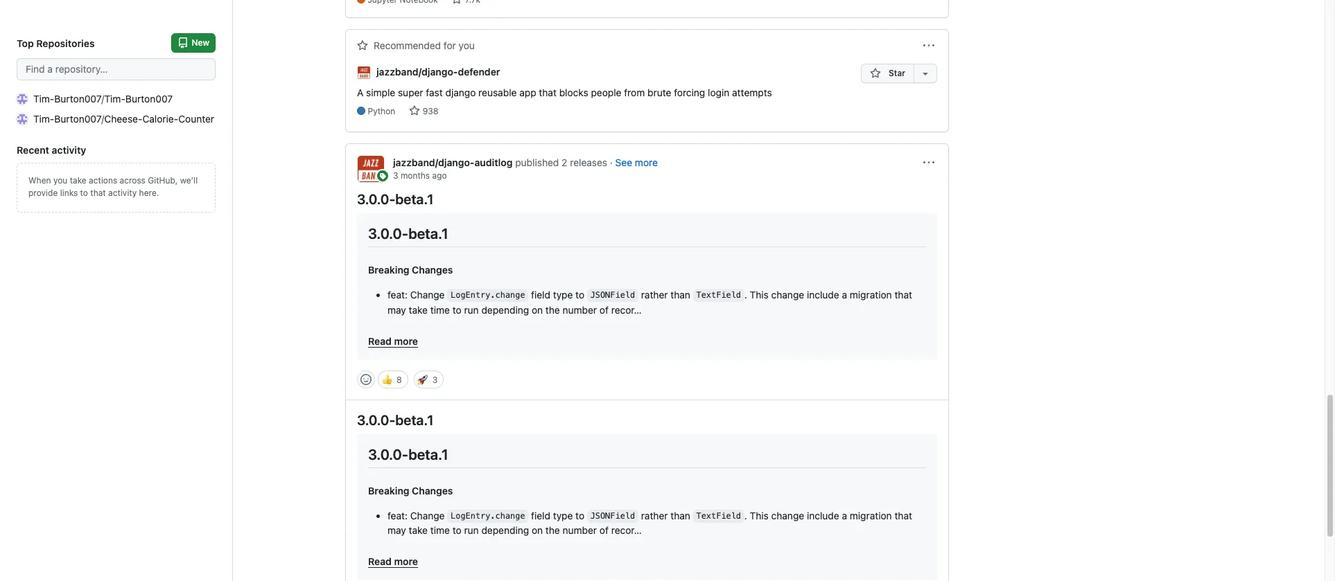 Task type: vqa. For each thing, say whether or not it's contained in the screenshot.
by in the optionally use select_related to pull related fields for old #415             opened on Aug 14, 2022 by dgravitate • Draft
no



Task type: describe. For each thing, give the bounding box(es) containing it.
star image
[[409, 105, 420, 116]]

top
[[17, 37, 34, 49]]

1 rather from the top
[[641, 289, 668, 301]]

we'll
[[180, 175, 198, 186]]

2 . from the top
[[744, 510, 747, 522]]

super
[[398, 86, 423, 98]]

repo rec icon image
[[357, 40, 368, 51]]

star button
[[861, 64, 914, 83]]

·
[[610, 156, 613, 168]]

jazzband/django-defender
[[376, 66, 500, 78]]

tim-burton007 / cheese-calorie-counter
[[33, 113, 214, 125]]

top repositories
[[17, 37, 95, 49]]

2 migration from the top
[[850, 510, 892, 522]]

a for card preview element for 1st the 3.0.0-beta.1 link from the top
[[842, 289, 847, 301]]

new link
[[172, 33, 216, 53]]

recent activity
[[17, 144, 86, 156]]

auditlog
[[475, 156, 513, 168]]

python
[[368, 106, 395, 116]]

1 3.0.0-beta.1 link from the top
[[357, 191, 434, 207]]

people
[[591, 86, 622, 98]]

actions
[[89, 175, 117, 186]]

provide
[[28, 188, 58, 198]]

938 link
[[409, 105, 439, 116]]

tim- for tim-burton007
[[33, 93, 54, 105]]

time for card preview element for 1st the 3.0.0-beta.1 link from the top
[[430, 304, 450, 316]]

jsonfield for 1st the 3.0.0-beta.1 link from the top
[[591, 291, 635, 301]]

recommended
[[374, 40, 441, 52]]

🚀 3
[[418, 373, 438, 387]]

cheese calorie counter image
[[17, 113, 28, 124]]

new
[[192, 37, 209, 48]]

login
[[708, 86, 730, 98]]

jazzband/django-auditlog link
[[393, 156, 513, 168]]

8
[[397, 375, 402, 385]]

run for second the 3.0.0-beta.1 link from the top
[[464, 525, 479, 537]]

brute
[[648, 86, 671, 98]]

. this change include a migration that may take time to run depending on the number of recor… for 1st the 3.0.0-beta.1 link from the top
[[388, 289, 912, 316]]

type for second the 3.0.0-beta.1 link from the top
[[553, 510, 573, 522]]

change for 1st the 3.0.0-beta.1 link from the top
[[410, 289, 445, 301]]

1 of from the top
[[600, 304, 609, 316]]

0 horizontal spatial activity
[[52, 144, 86, 156]]

depending for 1st the 3.0.0-beta.1 link from the top
[[482, 304, 529, 316]]

card preview element for second the 3.0.0-beta.1 link from the top
[[357, 434, 937, 581]]

burton007 for tim-
[[54, 93, 101, 105]]

1 feat: change logentry.change field type to jsonfield rather than textfield from the top
[[388, 289, 741, 301]]

breaking changes for second the 3.0.0-beta.1 link from the top
[[368, 485, 453, 497]]

app
[[519, 86, 536, 98]]

here.
[[139, 188, 159, 198]]

3 months ago
[[393, 170, 447, 181]]

1 migration from the top
[[850, 289, 892, 301]]

releases
[[570, 156, 607, 168]]

recommended for you
[[374, 40, 475, 52]]

repo details element containing python
[[357, 105, 772, 118]]

this for card preview element related to second the 3.0.0-beta.1 link from the top
[[750, 510, 769, 522]]

ago
[[432, 170, 447, 181]]

tim- for cheese-calorie-counter
[[33, 113, 54, 125]]

that inside when you take actions across github, we'll provide links to that activity here.
[[90, 188, 106, 198]]

@jazzband profile image
[[357, 66, 371, 79]]

a
[[357, 86, 364, 98]]

feed tag image
[[377, 170, 388, 181]]

breaking changes for 1st the 3.0.0-beta.1 link from the top
[[368, 264, 453, 276]]

jazzband/django-defender link
[[376, 64, 500, 79]]

on for second the 3.0.0-beta.1 link from the top
[[532, 525, 543, 537]]

more for 1st the 3.0.0-beta.1 link from the top
[[394, 335, 418, 347]]

see
[[615, 156, 632, 168]]

see more link
[[615, 156, 658, 168]]

fast
[[426, 86, 443, 98]]

simple
[[366, 86, 395, 98]]

1 textfield from the top
[[696, 291, 741, 301]]

feat: for card preview element related to second the 3.0.0-beta.1 link from the top
[[388, 510, 408, 522]]

from
[[624, 86, 645, 98]]

calorie-
[[142, 113, 178, 125]]

take inside when you take actions across github, we'll provide links to that activity here.
[[70, 175, 86, 186]]

burton007 for cheese-
[[54, 113, 101, 125]]

3 inside 🚀 3
[[432, 375, 438, 385]]

1 read more from the top
[[368, 335, 418, 347]]

time for card preview element related to second the 3.0.0-beta.1 link from the top
[[430, 525, 450, 537]]

feat: for card preview element for 1st the 3.0.0-beta.1 link from the top
[[388, 289, 408, 301]]

github,
[[148, 175, 178, 186]]

🚀
[[418, 373, 428, 387]]

feed item heading menu image
[[924, 157, 935, 168]]

/ for cheese-
[[101, 113, 104, 125]]

breaking for second the 3.0.0-beta.1 link from the top
[[368, 485, 410, 497]]

to inside when you take actions across github, we'll provide links to that activity here.
[[80, 188, 88, 198]]

1 . from the top
[[744, 289, 747, 301]]

burton007 up the calorie-
[[125, 93, 173, 105]]

tim burton007 image
[[17, 93, 28, 104]]

more for second the 3.0.0-beta.1 link from the top
[[394, 556, 418, 568]]

2 field from the top
[[531, 510, 551, 522]]

take for 1st the 3.0.0-beta.1 link from the top
[[409, 304, 428, 316]]

2 of from the top
[[600, 525, 609, 537]]



Task type: locate. For each thing, give the bounding box(es) containing it.
1 vertical spatial logentry.change
[[451, 512, 525, 522]]

1 vertical spatial repo details element
[[357, 105, 772, 118]]

1 vertical spatial textfield
[[696, 512, 741, 522]]

burton007 down tim-burton007 / tim-burton007
[[54, 113, 101, 125]]

1 vertical spatial /
[[101, 113, 104, 125]]

this for card preview element for 1st the 3.0.0-beta.1 link from the top
[[750, 289, 769, 301]]

number for second the 3.0.0-beta.1 link from the top
[[563, 525, 597, 537]]

1 horizontal spatial star image
[[870, 68, 881, 79]]

take for second the 3.0.0-beta.1 link from the top
[[409, 525, 428, 537]]

0 vertical spatial breaking changes
[[368, 264, 453, 276]]

change for card preview element for 1st the 3.0.0-beta.1 link from the top
[[771, 289, 804, 301]]

you right for
[[459, 40, 475, 52]]

1 vertical spatial star image
[[870, 68, 881, 79]]

1 vertical spatial change
[[771, 510, 804, 522]]

may
[[388, 304, 406, 316], [388, 525, 406, 537]]

read for card preview element related to second the 3.0.0-beta.1 link from the top
[[368, 556, 392, 568]]

0 vertical spatial /
[[101, 93, 104, 105]]

take
[[70, 175, 86, 186], [409, 304, 428, 316], [409, 525, 428, 537]]

. this change include a migration that may take time to run depending on the number of recor… for second the 3.0.0-beta.1 link from the top
[[388, 510, 912, 537]]

1 horizontal spatial activity
[[108, 188, 137, 198]]

0 vertical spatial change
[[410, 289, 445, 301]]

0 vertical spatial feat:
[[388, 289, 408, 301]]

1 vertical spatial run
[[464, 525, 479, 537]]

0 vertical spatial than
[[671, 289, 691, 301]]

1 recor… from the top
[[611, 304, 642, 316]]

@jazzband profile image
[[357, 155, 385, 183]]

2 read more link from the top
[[368, 549, 926, 570]]

1 vertical spatial depending
[[482, 525, 529, 537]]

0 vertical spatial you
[[459, 40, 475, 52]]

star image left star at top
[[870, 68, 881, 79]]

2 recor… from the top
[[611, 525, 642, 537]]

2 on from the top
[[532, 525, 543, 537]]

when
[[28, 175, 51, 186]]

1 card preview element from the top
[[357, 213, 937, 360]]

1 run from the top
[[464, 304, 479, 316]]

breaking
[[368, 264, 410, 276], [368, 485, 410, 497]]

add this repository to a list image
[[920, 68, 931, 79]]

read more link for second the 3.0.0-beta.1 link from the top
[[368, 549, 926, 570]]

3.0.0-beta.1 link down 8
[[357, 412, 434, 428]]

months
[[401, 170, 430, 181]]

1 vertical spatial read
[[368, 556, 392, 568]]

activity right recent
[[52, 144, 86, 156]]

0 vertical spatial textfield
[[696, 291, 741, 301]]

read more link for 1st the 3.0.0-beta.1 link from the top
[[368, 328, 926, 348]]

3 right 🚀
[[432, 375, 438, 385]]

on
[[532, 304, 543, 316], [532, 525, 543, 537]]

1 vertical spatial breaking changes
[[368, 485, 453, 497]]

2 than from the top
[[671, 510, 691, 522]]

beta.1
[[395, 191, 434, 207], [408, 225, 448, 242], [395, 412, 434, 428], [408, 446, 448, 463]]

of
[[600, 304, 609, 316], [600, 525, 609, 537]]

defender
[[458, 66, 500, 78]]

1 vertical spatial changes
[[412, 485, 453, 497]]

1 vertical spatial time
[[430, 525, 450, 537]]

for
[[444, 40, 456, 52]]

change for second the 3.0.0-beta.1 link from the top
[[410, 510, 445, 522]]

1 horizontal spatial you
[[459, 40, 475, 52]]

2 card preview element from the top
[[357, 434, 937, 581]]

1 vertical spatial 3
[[432, 375, 438, 385]]

1 vertical spatial . this change include a migration that may take time to run depending on the number of recor…
[[388, 510, 912, 537]]

2 the from the top
[[546, 525, 560, 537]]

1 the from the top
[[546, 304, 560, 316]]

tim- up cheese-
[[104, 93, 125, 105]]

1 read more link from the top
[[368, 328, 926, 348]]

0 vertical spatial type
[[553, 289, 573, 301]]

3.0.0-
[[357, 191, 395, 207], [368, 225, 408, 242], [357, 412, 395, 428], [368, 446, 408, 463]]

forcing
[[674, 86, 705, 98]]

0 vertical spatial jsonfield
[[591, 291, 635, 301]]

0 vertical spatial repo details element
[[357, 0, 850, 6]]

1 vertical spatial migration
[[850, 510, 892, 522]]

depending
[[482, 304, 529, 316], [482, 525, 529, 537]]

a
[[842, 289, 847, 301], [842, 510, 847, 522]]

logentry.change for second the 3.0.0-beta.1 link from the top
[[451, 512, 525, 522]]

breaking for 1st the 3.0.0-beta.1 link from the top
[[368, 264, 410, 276]]

1 vertical spatial change
[[410, 510, 445, 522]]

0 vertical spatial changes
[[412, 264, 453, 276]]

0 vertical spatial of
[[600, 304, 609, 316]]

you inside when you take actions across github, we'll provide links to that activity here.
[[53, 175, 67, 186]]

counter
[[178, 113, 214, 125]]

0 vertical spatial include
[[807, 289, 839, 301]]

attempts
[[732, 86, 772, 98]]

read more
[[368, 335, 418, 347], [368, 556, 418, 568]]

0 vertical spatial this
[[750, 289, 769, 301]]

1 vertical spatial recor…
[[611, 525, 642, 537]]

0 vertical spatial run
[[464, 304, 479, 316]]

0 vertical spatial time
[[430, 304, 450, 316]]

/ down tim-burton007 / tim-burton007
[[101, 113, 104, 125]]

0 vertical spatial star image
[[451, 0, 463, 5]]

you up links
[[53, 175, 67, 186]]

star image up for
[[451, 0, 463, 5]]

2 jsonfield from the top
[[591, 512, 635, 522]]

Find a repository… text field
[[17, 58, 216, 80]]

a simple super fast django reusable app that blocks people from brute forcing login attempts
[[357, 86, 772, 98]]

when you take actions across github, we'll provide links to that activity here.
[[28, 175, 198, 198]]

1 vertical spatial breaking
[[368, 485, 410, 497]]

1 vertical spatial card preview element
[[357, 434, 937, 581]]

may for card preview element for 1st the 3.0.0-beta.1 link from the top
[[388, 304, 406, 316]]

activity down across
[[108, 188, 137, 198]]

logentry.change
[[451, 291, 525, 301], [451, 512, 525, 522]]

👍 8
[[382, 373, 402, 387]]

2 change from the top
[[410, 510, 445, 522]]

👍
[[382, 373, 392, 387]]

burton007 down find a repository… text field
[[54, 93, 101, 105]]

changes for 1st the 3.0.0-beta.1 link from the top
[[412, 264, 453, 276]]

across
[[120, 175, 146, 186]]

2 logentry.change from the top
[[451, 512, 525, 522]]

0 horizontal spatial star image
[[451, 0, 463, 5]]

1 vertical spatial read more
[[368, 556, 418, 568]]

2 time from the top
[[430, 525, 450, 537]]

this
[[750, 289, 769, 301], [750, 510, 769, 522]]

1 repo details element from the top
[[357, 0, 850, 6]]

time
[[430, 304, 450, 316], [430, 525, 450, 537]]

2 breaking from the top
[[368, 485, 410, 497]]

0 vertical spatial number
[[563, 304, 597, 316]]

tim-
[[33, 93, 54, 105], [104, 93, 125, 105], [33, 113, 54, 125]]

repo details element
[[357, 0, 850, 6], [357, 105, 772, 118]]

0 horizontal spatial you
[[53, 175, 67, 186]]

0 horizontal spatial 3
[[393, 170, 398, 181]]

0 vertical spatial logentry.change
[[451, 291, 525, 301]]

include
[[807, 289, 839, 301], [807, 510, 839, 522]]

changes for second the 3.0.0-beta.1 link from the top
[[412, 485, 453, 497]]

1 vertical spatial you
[[53, 175, 67, 186]]

2 . this change include a migration that may take time to run depending on the number of recor… from the top
[[388, 510, 912, 537]]

0 vertical spatial may
[[388, 304, 406, 316]]

0 vertical spatial a
[[842, 289, 847, 301]]

textfield
[[696, 291, 741, 301], [696, 512, 741, 522]]

feed item heading menu image
[[924, 40, 935, 52]]

jsonfield for second the 3.0.0-beta.1 link from the top
[[591, 512, 635, 522]]

1 include from the top
[[807, 289, 839, 301]]

2 number from the top
[[563, 525, 597, 537]]

/ for tim-
[[101, 93, 104, 105]]

1 vertical spatial jazzband/django-
[[393, 156, 475, 168]]

1 type from the top
[[553, 289, 573, 301]]

card preview element
[[357, 213, 937, 360], [357, 434, 937, 581]]

tim- right cheese calorie counter image
[[33, 113, 54, 125]]

1 vertical spatial activity
[[108, 188, 137, 198]]

tim-burton007 / tim-burton007
[[33, 93, 173, 105]]

3.0.0-beta.1 link down feed tag icon
[[357, 191, 434, 207]]

0 vertical spatial read more link
[[368, 328, 926, 348]]

2 type from the top
[[553, 510, 573, 522]]

read for card preview element for 1st the 3.0.0-beta.1 link from the top
[[368, 335, 392, 347]]

add or remove reactions image
[[361, 374, 372, 385]]

add or remove reactions element
[[357, 371, 375, 389]]

1 read from the top
[[368, 335, 392, 347]]

1 breaking changes from the top
[[368, 264, 453, 276]]

include for card preview element for 1st the 3.0.0-beta.1 link from the top
[[807, 289, 839, 301]]

2 feat: from the top
[[388, 510, 408, 522]]

change for card preview element related to second the 3.0.0-beta.1 link from the top
[[771, 510, 804, 522]]

0 vertical spatial card preview element
[[357, 213, 937, 360]]

2 3.0.0-beta.1 link from the top
[[357, 412, 434, 428]]

2 run from the top
[[464, 525, 479, 537]]

2 breaking changes from the top
[[368, 485, 453, 497]]

1 on from the top
[[532, 304, 543, 316]]

tim- right tim burton007 icon
[[33, 93, 54, 105]]

0 vertical spatial jazzband/django-
[[376, 66, 458, 78]]

1 vertical spatial the
[[546, 525, 560, 537]]

jazzband/django- inside 'jazzband/django-defender' link
[[376, 66, 458, 78]]

1 change from the top
[[771, 289, 804, 301]]

1 vertical spatial than
[[671, 510, 691, 522]]

0 vertical spatial migration
[[850, 289, 892, 301]]

1 number from the top
[[563, 304, 597, 316]]

1 vertical spatial field
[[531, 510, 551, 522]]

1 breaking from the top
[[368, 264, 410, 276]]

Top Repositories search field
[[17, 58, 216, 80]]

1 vertical spatial this
[[750, 510, 769, 522]]

feat: change logentry.change field type to jsonfield rather than textfield
[[388, 289, 741, 301], [388, 510, 741, 522]]

type for 1st the 3.0.0-beta.1 link from the top
[[553, 289, 573, 301]]

recor…
[[611, 304, 642, 316], [611, 525, 642, 537]]

2 read from the top
[[368, 556, 392, 568]]

that
[[539, 86, 557, 98], [90, 188, 106, 198], [895, 289, 912, 301], [895, 510, 912, 522]]

logentry.change for 1st the 3.0.0-beta.1 link from the top
[[451, 291, 525, 301]]

/
[[101, 93, 104, 105], [101, 113, 104, 125]]

1 depending from the top
[[482, 304, 529, 316]]

2 vertical spatial take
[[409, 525, 428, 537]]

0 vertical spatial .
[[744, 289, 747, 301]]

0 vertical spatial change
[[771, 289, 804, 301]]

run
[[464, 304, 479, 316], [464, 525, 479, 537]]

change
[[410, 289, 445, 301], [410, 510, 445, 522]]

0 vertical spatial activity
[[52, 144, 86, 156]]

1 vertical spatial take
[[409, 304, 428, 316]]

3.0.0-beta.1
[[357, 191, 434, 207], [368, 225, 448, 242], [357, 412, 434, 428], [368, 446, 448, 463]]

cheese-
[[104, 113, 142, 125]]

jazzband/django- for auditlog
[[393, 156, 475, 168]]

read
[[368, 335, 392, 347], [368, 556, 392, 568]]

published
[[515, 156, 559, 168]]

1 vertical spatial 3.0.0-beta.1 link
[[357, 412, 434, 428]]

2 read more from the top
[[368, 556, 418, 568]]

2 a from the top
[[842, 510, 847, 522]]

2 textfield from the top
[[696, 512, 741, 522]]

1 vertical spatial number
[[563, 525, 597, 537]]

reusable
[[479, 86, 517, 98]]

1 vertical spatial of
[[600, 525, 609, 537]]

1 change from the top
[[410, 289, 445, 301]]

1 may from the top
[[388, 304, 406, 316]]

the
[[546, 304, 560, 316], [546, 525, 560, 537]]

recent
[[17, 144, 49, 156]]

2 changes from the top
[[412, 485, 453, 497]]

1 vertical spatial feat: change logentry.change field type to jsonfield rather than textfield
[[388, 510, 741, 522]]

1 logentry.change from the top
[[451, 291, 525, 301]]

1 vertical spatial on
[[532, 525, 543, 537]]

3.0.0-beta.1 link
[[357, 191, 434, 207], [357, 412, 434, 428]]

on for 1st the 3.0.0-beta.1 link from the top
[[532, 304, 543, 316]]

2 vertical spatial more
[[394, 556, 418, 568]]

1 jsonfield from the top
[[591, 291, 635, 301]]

1 feat: from the top
[[388, 289, 408, 301]]

number
[[563, 304, 597, 316], [563, 525, 597, 537]]

1 vertical spatial include
[[807, 510, 839, 522]]

0 vertical spatial rather
[[641, 289, 668, 301]]

jsonfield
[[591, 291, 635, 301], [591, 512, 635, 522]]

activity inside when you take actions across github, we'll provide links to that activity here.
[[108, 188, 137, 198]]

2 may from the top
[[388, 525, 406, 537]]

number for 1st the 3.0.0-beta.1 link from the top
[[563, 304, 597, 316]]

run for 1st the 3.0.0-beta.1 link from the top
[[464, 304, 479, 316]]

1 vertical spatial read more link
[[368, 549, 926, 570]]

0 vertical spatial . this change include a migration that may take time to run depending on the number of recor…
[[388, 289, 912, 316]]

recor… for second the 3.0.0-beta.1 link from the top
[[611, 525, 642, 537]]

0 vertical spatial breaking
[[368, 264, 410, 276]]

links
[[60, 188, 78, 198]]

0 vertical spatial field
[[531, 289, 551, 301]]

0 vertical spatial 3.0.0-beta.1 link
[[357, 191, 434, 207]]

field
[[531, 289, 551, 301], [531, 510, 551, 522]]

938
[[423, 106, 439, 116]]

0 vertical spatial on
[[532, 304, 543, 316]]

feat:
[[388, 289, 408, 301], [388, 510, 408, 522]]

1 / from the top
[[101, 93, 104, 105]]

3 right feed tag icon
[[393, 170, 398, 181]]

0 vertical spatial recor…
[[611, 304, 642, 316]]

1 vertical spatial more
[[394, 335, 418, 347]]

a for card preview element related to second the 3.0.0-beta.1 link from the top
[[842, 510, 847, 522]]

3
[[393, 170, 398, 181], [432, 375, 438, 385]]

1 field from the top
[[531, 289, 551, 301]]

1 horizontal spatial 3
[[432, 375, 438, 385]]

1 vertical spatial feat:
[[388, 510, 408, 522]]

0 vertical spatial 3
[[393, 170, 398, 181]]

to
[[80, 188, 88, 198], [576, 289, 585, 301], [453, 304, 462, 316], [576, 510, 585, 522], [453, 525, 462, 537]]

1 vertical spatial may
[[388, 525, 406, 537]]

burton007
[[54, 93, 101, 105], [125, 93, 173, 105], [54, 113, 101, 125]]

star image inside button
[[870, 68, 881, 79]]

than
[[671, 289, 691, 301], [671, 510, 691, 522]]

star
[[887, 68, 906, 79]]

migration
[[850, 289, 892, 301], [850, 510, 892, 522]]

1 vertical spatial a
[[842, 510, 847, 522]]

2 include from the top
[[807, 510, 839, 522]]

blocks
[[559, 86, 588, 98]]

1 changes from the top
[[412, 264, 453, 276]]

repositories
[[36, 37, 95, 49]]

jazzband/django- for defender
[[376, 66, 458, 78]]

2 change from the top
[[771, 510, 804, 522]]

star image
[[451, 0, 463, 5], [870, 68, 881, 79]]

may for card preview element related to second the 3.0.0-beta.1 link from the top
[[388, 525, 406, 537]]

1 than from the top
[[671, 289, 691, 301]]

0 vertical spatial take
[[70, 175, 86, 186]]

2 depending from the top
[[482, 525, 529, 537]]

jazzband/django- up ago
[[393, 156, 475, 168]]

type
[[553, 289, 573, 301], [553, 510, 573, 522]]

0 vertical spatial the
[[546, 304, 560, 316]]

changes
[[412, 264, 453, 276], [412, 485, 453, 497]]

2 repo details element from the top
[[357, 105, 772, 118]]

recor… for 1st the 3.0.0-beta.1 link from the top
[[611, 304, 642, 316]]

jazzband/django-auditlog published 2 releases          · see more
[[393, 156, 658, 168]]

1 vertical spatial rather
[[641, 510, 668, 522]]

. this change include a migration that may take time to run depending on the number of recor…
[[388, 289, 912, 316], [388, 510, 912, 537]]

depending for second the 3.0.0-beta.1 link from the top
[[482, 525, 529, 537]]

2 this from the top
[[750, 510, 769, 522]]

you
[[459, 40, 475, 52], [53, 175, 67, 186]]

more
[[635, 156, 658, 168], [394, 335, 418, 347], [394, 556, 418, 568]]

2 / from the top
[[101, 113, 104, 125]]

1 time from the top
[[430, 304, 450, 316]]

include for card preview element related to second the 3.0.0-beta.1 link from the top
[[807, 510, 839, 522]]

1 a from the top
[[842, 289, 847, 301]]

0 vertical spatial read more
[[368, 335, 418, 347]]

1 vertical spatial jsonfield
[[591, 512, 635, 522]]

0 vertical spatial feat: change logentry.change field type to jsonfield rather than textfield
[[388, 289, 741, 301]]

1 vertical spatial .
[[744, 510, 747, 522]]

0 vertical spatial more
[[635, 156, 658, 168]]

0 vertical spatial depending
[[482, 304, 529, 316]]

/ up cheese-
[[101, 93, 104, 105]]

jazzband/django-
[[376, 66, 458, 78], [393, 156, 475, 168]]

2
[[562, 156, 567, 168]]

jazzband/django- up super
[[376, 66, 458, 78]]

2 feat: change logentry.change field type to jsonfield rather than textfield from the top
[[388, 510, 741, 522]]

1 . this change include a migration that may take time to run depending on the number of recor… from the top
[[388, 289, 912, 316]]

card preview element for 1st the 3.0.0-beta.1 link from the top
[[357, 213, 937, 360]]

1 this from the top
[[750, 289, 769, 301]]

.
[[744, 289, 747, 301], [744, 510, 747, 522]]

django
[[445, 86, 476, 98]]

2 rather from the top
[[641, 510, 668, 522]]

1 vertical spatial type
[[553, 510, 573, 522]]

0 vertical spatial read
[[368, 335, 392, 347]]



